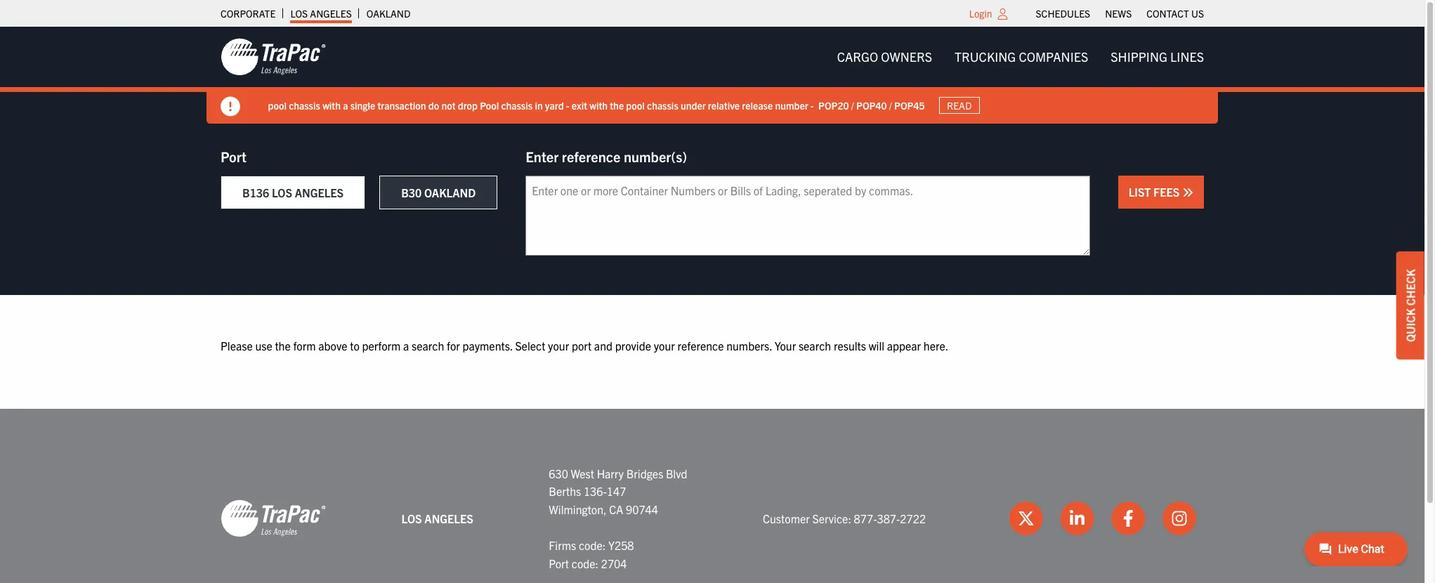 Task type: describe. For each thing, give the bounding box(es) containing it.
0 vertical spatial code:
[[579, 538, 606, 552]]

schedules
[[1036, 7, 1090, 20]]

list fees
[[1129, 185, 1182, 199]]

quick check link
[[1397, 252, 1425, 360]]

los angeles link
[[290, 4, 352, 23]]

Enter reference number(s) text field
[[526, 176, 1090, 256]]

b30 oakland
[[401, 185, 476, 200]]

2722
[[900, 511, 926, 525]]

0 horizontal spatial port
[[221, 148, 247, 165]]

a inside banner
[[343, 99, 348, 111]]

2704
[[601, 556, 627, 570]]

136-
[[584, 484, 607, 498]]

lines
[[1171, 48, 1204, 65]]

read
[[947, 99, 972, 112]]

enter reference number(s)
[[526, 148, 687, 165]]

quick check
[[1404, 269, 1418, 342]]

port
[[572, 339, 592, 353]]

provide
[[615, 339, 651, 353]]

release
[[742, 99, 773, 111]]

owners
[[881, 48, 932, 65]]

and
[[594, 339, 613, 353]]

please
[[221, 339, 253, 353]]

numbers.
[[727, 339, 772, 353]]

perform
[[362, 339, 401, 353]]

corporate
[[221, 7, 276, 20]]

port inside firms code:  y258 port code:  2704
[[549, 556, 569, 570]]

b30
[[401, 185, 422, 200]]

west
[[571, 466, 594, 480]]

to
[[350, 339, 360, 353]]

1 search from the left
[[412, 339, 444, 353]]

read link
[[939, 97, 980, 114]]

in
[[535, 99, 543, 111]]

2 / from the left
[[890, 99, 892, 111]]

menu bar containing cargo owners
[[826, 43, 1215, 71]]

2 chassis from the left
[[502, 99, 533, 111]]

0 vertical spatial reference
[[562, 148, 621, 165]]

trucking companies link
[[944, 43, 1100, 71]]

solid image
[[221, 97, 240, 117]]

shipping lines link
[[1100, 43, 1215, 71]]

0 horizontal spatial los angeles
[[290, 7, 352, 20]]

enter
[[526, 148, 559, 165]]

banner containing cargo owners
[[0, 27, 1435, 124]]

cargo owners link
[[826, 43, 944, 71]]

1 vertical spatial the
[[275, 339, 291, 353]]

3 chassis from the left
[[647, 99, 679, 111]]

shipping
[[1111, 48, 1168, 65]]

appear
[[887, 339, 921, 353]]

transaction
[[378, 99, 426, 111]]

pop40
[[857, 99, 887, 111]]

your
[[775, 339, 796, 353]]

will
[[869, 339, 885, 353]]

firms
[[549, 538, 576, 552]]

pool chassis with a single transaction  do not drop pool chassis in yard -  exit with the pool chassis under relative release number -  pop20 / pop40 / pop45
[[268, 99, 925, 111]]

customer service: 877-387-2722
[[763, 511, 926, 525]]

contact us link
[[1147, 4, 1204, 23]]

1 horizontal spatial a
[[403, 339, 409, 353]]

2 with from the left
[[590, 99, 608, 111]]

trucking
[[955, 48, 1016, 65]]

menu bar containing schedules
[[1029, 4, 1212, 23]]

above
[[318, 339, 347, 353]]

do
[[429, 99, 440, 111]]

yard
[[545, 99, 564, 111]]

cargo
[[837, 48, 878, 65]]

blvd
[[666, 466, 687, 480]]

contact us
[[1147, 7, 1204, 20]]

b136 los angeles
[[242, 185, 344, 200]]

customer
[[763, 511, 810, 525]]

ca
[[609, 502, 623, 516]]

use
[[255, 339, 272, 353]]

footer containing 630 west harry bridges blvd
[[0, 409, 1425, 583]]

1 vertical spatial reference
[[678, 339, 724, 353]]

angeles inside footer
[[425, 511, 473, 525]]

y258
[[608, 538, 634, 552]]

relative
[[708, 99, 740, 111]]

form
[[293, 339, 316, 353]]

oakland link
[[367, 4, 411, 23]]



Task type: locate. For each thing, give the bounding box(es) containing it.
chassis left under
[[647, 99, 679, 111]]

1 vertical spatial menu bar
[[826, 43, 1215, 71]]

firms code:  y258 port code:  2704
[[549, 538, 634, 570]]

1 vertical spatial los angeles image
[[221, 499, 326, 538]]

1 los angeles image from the top
[[221, 37, 326, 77]]

for
[[447, 339, 460, 353]]

1 horizontal spatial port
[[549, 556, 569, 570]]

menu bar up shipping
[[1029, 4, 1212, 23]]

0 horizontal spatial your
[[548, 339, 569, 353]]

harry
[[597, 466, 624, 480]]

login link
[[969, 7, 992, 20]]

solid image
[[1182, 187, 1194, 198]]

with right exit
[[590, 99, 608, 111]]

check
[[1404, 269, 1418, 306]]

payments.
[[463, 339, 513, 353]]

code: down firms
[[572, 556, 599, 570]]

1 horizontal spatial search
[[799, 339, 831, 353]]

a left single
[[343, 99, 348, 111]]

us
[[1192, 7, 1204, 20]]

port
[[221, 148, 247, 165], [549, 556, 569, 570]]

the right use
[[275, 339, 291, 353]]

0 vertical spatial menu bar
[[1029, 4, 1212, 23]]

2 horizontal spatial chassis
[[647, 99, 679, 111]]

your right provide
[[654, 339, 675, 353]]

cargo owners
[[837, 48, 932, 65]]

number(s)
[[624, 148, 687, 165]]

0 vertical spatial the
[[610, 99, 624, 111]]

oakland
[[367, 7, 411, 20], [424, 185, 476, 200]]

1 vertical spatial los
[[272, 185, 292, 200]]

login
[[969, 7, 992, 20]]

1 vertical spatial oakland
[[424, 185, 476, 200]]

1 vertical spatial los angeles
[[402, 511, 473, 525]]

list
[[1129, 185, 1151, 199]]

1 pool from the left
[[268, 99, 287, 111]]

2 vertical spatial angeles
[[425, 511, 473, 525]]

0 horizontal spatial with
[[323, 99, 341, 111]]

2 los angeles image from the top
[[221, 499, 326, 538]]

0 vertical spatial port
[[221, 148, 247, 165]]

chassis left in
[[502, 99, 533, 111]]

0 vertical spatial a
[[343, 99, 348, 111]]

exit
[[572, 99, 588, 111]]

a
[[343, 99, 348, 111], [403, 339, 409, 353]]

/ left pop45
[[890, 99, 892, 111]]

0 vertical spatial oakland
[[367, 7, 411, 20]]

630
[[549, 466, 568, 480]]

schedules link
[[1036, 4, 1090, 23]]

results
[[834, 339, 866, 353]]

service:
[[812, 511, 851, 525]]

the right exit
[[610, 99, 624, 111]]

1 - from the left
[[566, 99, 570, 111]]

1 vertical spatial port
[[549, 556, 569, 570]]

0 vertical spatial los angeles
[[290, 7, 352, 20]]

pool
[[268, 99, 287, 111], [627, 99, 645, 111]]

oakland right "los angeles" link at the left of page
[[367, 7, 411, 20]]

0 horizontal spatial -
[[566, 99, 570, 111]]

1 horizontal spatial pool
[[627, 99, 645, 111]]

menu bar
[[1029, 4, 1212, 23], [826, 43, 1215, 71]]

1 horizontal spatial los angeles
[[402, 511, 473, 525]]

147
[[607, 484, 626, 498]]

1 horizontal spatial reference
[[678, 339, 724, 353]]

1 chassis from the left
[[289, 99, 321, 111]]

1 horizontal spatial the
[[610, 99, 624, 111]]

pool right solid icon in the top of the page
[[268, 99, 287, 111]]

the
[[610, 99, 624, 111], [275, 339, 291, 353]]

chassis
[[289, 99, 321, 111], [502, 99, 533, 111], [647, 99, 679, 111]]

1 horizontal spatial with
[[590, 99, 608, 111]]

a right the perform
[[403, 339, 409, 353]]

los angeles inside footer
[[402, 511, 473, 525]]

1 with from the left
[[323, 99, 341, 111]]

0 vertical spatial angeles
[[310, 7, 352, 20]]

/ left pop40
[[852, 99, 855, 111]]

please use the form above to perform a search for payments. select your port and provide your reference numbers. your search results will appear here.
[[221, 339, 949, 353]]

select
[[515, 339, 545, 353]]

search right your
[[799, 339, 831, 353]]

0 horizontal spatial search
[[412, 339, 444, 353]]

-
[[566, 99, 570, 111], [811, 99, 814, 111]]

port up b136
[[221, 148, 247, 165]]

1 horizontal spatial oakland
[[424, 185, 476, 200]]

1 horizontal spatial chassis
[[502, 99, 533, 111]]

angeles
[[310, 7, 352, 20], [295, 185, 344, 200], [425, 511, 473, 525]]

b136
[[242, 185, 269, 200]]

1 your from the left
[[548, 339, 569, 353]]

not
[[442, 99, 456, 111]]

0 horizontal spatial reference
[[562, 148, 621, 165]]

1 vertical spatial angeles
[[295, 185, 344, 200]]

0 horizontal spatial a
[[343, 99, 348, 111]]

code: up 2704
[[579, 538, 606, 552]]

- left exit
[[566, 99, 570, 111]]

the inside banner
[[610, 99, 624, 111]]

1 vertical spatial a
[[403, 339, 409, 353]]

los
[[290, 7, 308, 20], [272, 185, 292, 200], [402, 511, 422, 525]]

877-
[[854, 511, 877, 525]]

quick
[[1404, 308, 1418, 342]]

companies
[[1019, 48, 1088, 65]]

0 horizontal spatial /
[[852, 99, 855, 111]]

- right "number"
[[811, 99, 814, 111]]

search left for
[[412, 339, 444, 353]]

banner
[[0, 27, 1435, 124]]

menu bar down light icon
[[826, 43, 1215, 71]]

1 horizontal spatial -
[[811, 99, 814, 111]]

reference right enter on the left top of page
[[562, 148, 621, 165]]

your left port
[[548, 339, 569, 353]]

/
[[852, 99, 855, 111], [890, 99, 892, 111]]

pool up 'number(s)'
[[627, 99, 645, 111]]

2 - from the left
[[811, 99, 814, 111]]

1 / from the left
[[852, 99, 855, 111]]

reference left 'numbers.'
[[678, 339, 724, 353]]

0 horizontal spatial pool
[[268, 99, 287, 111]]

bridges
[[626, 466, 663, 480]]

2 your from the left
[[654, 339, 675, 353]]

wilmington,
[[549, 502, 607, 516]]

here.
[[924, 339, 949, 353]]

corporate link
[[221, 4, 276, 23]]

2 search from the left
[[799, 339, 831, 353]]

pop20
[[819, 99, 849, 111]]

0 vertical spatial los
[[290, 7, 308, 20]]

1 vertical spatial code:
[[572, 556, 599, 570]]

387-
[[877, 511, 900, 525]]

90744
[[626, 502, 658, 516]]

2 vertical spatial los
[[402, 511, 422, 525]]

1 horizontal spatial your
[[654, 339, 675, 353]]

search
[[412, 339, 444, 353], [799, 339, 831, 353]]

news
[[1105, 7, 1132, 20]]

news link
[[1105, 4, 1132, 23]]

list fees button
[[1118, 176, 1204, 209]]

1 horizontal spatial /
[[890, 99, 892, 111]]

630 west harry bridges blvd berths 136-147 wilmington, ca 90744
[[549, 466, 687, 516]]

number
[[776, 99, 809, 111]]

with left single
[[323, 99, 341, 111]]

drop
[[458, 99, 478, 111]]

0 vertical spatial los angeles image
[[221, 37, 326, 77]]

contact
[[1147, 7, 1189, 20]]

port down firms
[[549, 556, 569, 570]]

0 horizontal spatial chassis
[[289, 99, 321, 111]]

2 pool from the left
[[627, 99, 645, 111]]

trucking companies
[[955, 48, 1088, 65]]

berths
[[549, 484, 581, 498]]

pop45
[[895, 99, 925, 111]]

shipping lines
[[1111, 48, 1204, 65]]

light image
[[998, 8, 1008, 20]]

los angeles image
[[221, 37, 326, 77], [221, 499, 326, 538]]

with
[[323, 99, 341, 111], [590, 99, 608, 111]]

footer
[[0, 409, 1425, 583]]

pool
[[480, 99, 499, 111]]

oakland right b30
[[424, 185, 476, 200]]

0 horizontal spatial oakland
[[367, 7, 411, 20]]

chassis left single
[[289, 99, 321, 111]]

0 horizontal spatial the
[[275, 339, 291, 353]]

single
[[351, 99, 376, 111]]

fees
[[1154, 185, 1180, 199]]



Task type: vqa. For each thing, say whether or not it's contained in the screenshot.
BLOCK 04 BLOCK
no



